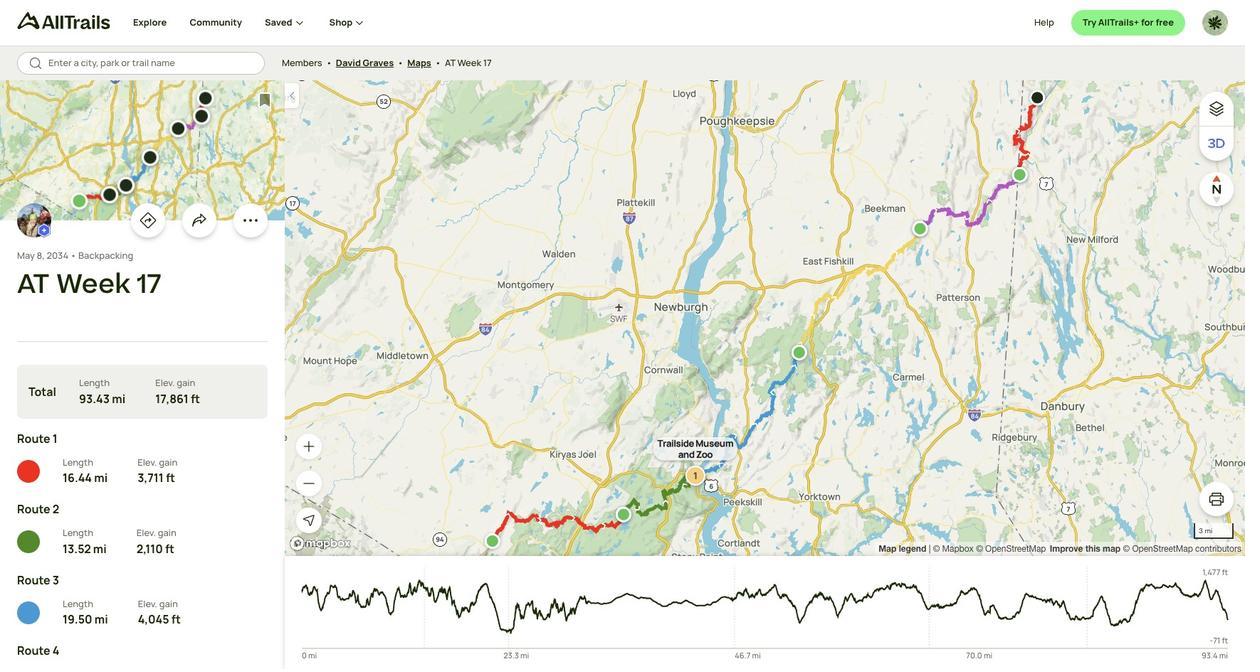 Task type: locate. For each thing, give the bounding box(es) containing it.
elev. up 2,110
[[137, 527, 156, 540]]

ft right 17,861
[[191, 391, 200, 407]]

shop
[[329, 16, 353, 29]]

ft for 3,711 ft
[[166, 471, 175, 486]]

print map image
[[1208, 491, 1225, 508]]

gain
[[177, 377, 195, 390], [159, 456, 178, 469], [158, 527, 177, 540], [159, 598, 178, 611]]

route for route 3
[[17, 573, 50, 589]]

david graves link
[[336, 56, 394, 69]]

1 horizontal spatial 3
[[1199, 527, 1203, 535]]

length inside length 16.44 mi
[[63, 456, 93, 469]]

week down backpacking
[[56, 266, 130, 304]]

map legend link
[[879, 544, 929, 555]]

try
[[1083, 16, 1097, 29]]

0 horizontal spatial week
[[56, 266, 130, 304]]

gain up 4,045
[[159, 598, 178, 611]]

ft inside elev. gain 4,045 ft
[[171, 612, 181, 628]]

0 horizontal spatial at
[[17, 266, 50, 304]]

elev. gain 3,711 ft
[[138, 456, 178, 486]]

length
[[79, 377, 110, 390], [63, 456, 93, 469], [63, 527, 93, 540], [63, 598, 93, 611]]

17
[[483, 56, 492, 69], [137, 266, 161, 304]]

elev. inside elev. gain 2,110 ft
[[137, 527, 156, 540]]

free
[[1156, 16, 1174, 29]]

© right "mapbox" on the right of page
[[976, 545, 983, 555]]

length up 93.43
[[79, 377, 110, 390]]

gain inside elev. gain 4,045 ft
[[159, 598, 178, 611]]

enable 3d map image
[[1208, 135, 1225, 152]]

gain inside elev. gain 17,861 ft
[[177, 377, 195, 390]]

elev. for 2,110 ft
[[137, 527, 156, 540]]

improve this map link
[[1050, 544, 1121, 555]]

ft
[[191, 391, 200, 407], [166, 471, 175, 486], [165, 542, 174, 557], [171, 612, 181, 628]]

length 93.43 mi
[[79, 377, 125, 407]]

try alltrails+ for free
[[1083, 16, 1174, 29]]

3 © from the left
[[1123, 545, 1130, 555]]

elev. for 17,861 ft
[[155, 377, 175, 390]]

2 horizontal spatial ©
[[1123, 545, 1130, 555]]

0 vertical spatial 3
[[1199, 527, 1203, 535]]

0 horizontal spatial 17
[[137, 266, 161, 304]]

ft for 2,110 ft
[[165, 542, 174, 557]]

length inside length 13.52 mi
[[63, 527, 93, 540]]

© openstreetmap link
[[976, 545, 1046, 555]]

mi for 2,110 ft
[[93, 542, 107, 557]]

dialog
[[0, 0, 1245, 670]]

at down 8,
[[17, 266, 50, 304]]

mi
[[112, 391, 125, 407], [94, 471, 108, 486], [1205, 527, 1213, 535], [93, 542, 107, 557], [95, 612, 108, 628]]

openstreetmap
[[985, 545, 1046, 555], [1132, 545, 1193, 555]]

elev. up 17,861
[[155, 377, 175, 390]]

gain for 3,711
[[159, 456, 178, 469]]

route 4
[[17, 644, 59, 659]]

© right map
[[1123, 545, 1130, 555]]

mi right 19.50
[[95, 612, 108, 628]]

ft inside elev. gain 2,110 ft
[[165, 542, 174, 557]]

elev. inside elev. gain 17,861 ft
[[155, 377, 175, 390]]

maps
[[407, 56, 431, 69]]

map region
[[285, 80, 1245, 670]]

david
[[336, 56, 361, 69]]

week right the maps
[[457, 56, 481, 69]]

• right maps link
[[435, 56, 441, 69]]

3 route from the top
[[17, 573, 50, 589]]

0 vertical spatial 17
[[483, 56, 492, 69]]

• right 2034
[[70, 249, 76, 262]]

at right maps link
[[445, 56, 456, 69]]

map legend | © mapbox © openstreetmap improve this map © openstreetmap contributors
[[879, 544, 1242, 555]]

reset north and pitch image
[[1202, 175, 1231, 204]]

gain up 3,711 at the bottom left
[[159, 456, 178, 469]]

mi inside length 13.52 mi
[[93, 542, 107, 557]]

elev. for 4,045 ft
[[138, 598, 157, 611]]

© mapbox link
[[933, 545, 974, 555]]

ft inside "elev. gain 3,711 ft"
[[166, 471, 175, 486]]

list
[[879, 542, 1242, 557]]

mi inside length 19.50 mi
[[95, 612, 108, 628]]

mi right 93.43
[[112, 391, 125, 407]]

route 2
[[17, 502, 59, 518]]

length up 13.52
[[63, 527, 93, 540]]

share image
[[191, 212, 208, 229]]

1 vertical spatial 17
[[137, 266, 161, 304]]

elev. gain 2,110 ft
[[137, 527, 177, 557]]

length up 19.50
[[63, 598, 93, 611]]

legend
[[899, 544, 926, 555]]

help link
[[1034, 10, 1054, 36]]

route
[[17, 431, 50, 447], [17, 502, 50, 518], [17, 573, 50, 589], [17, 644, 50, 659]]

3
[[1199, 527, 1203, 535], [53, 573, 59, 589]]

length up 16.44
[[63, 456, 93, 469]]

mi for 3,711 ft
[[94, 471, 108, 486]]

backpacking
[[78, 249, 133, 262]]

1 vertical spatial at
[[17, 266, 50, 304]]

mi right 13.52
[[93, 542, 107, 557]]

length inside length 19.50 mi
[[63, 598, 93, 611]]

saved button
[[265, 0, 329, 46]]

region
[[285, 557, 1245, 670]]

ft right 2,110
[[165, 542, 174, 557]]

0 horizontal spatial ©
[[933, 545, 940, 555]]

17 right the maps
[[483, 56, 492, 69]]

explore link
[[133, 0, 167, 46]]

elev. inside elev. gain 4,045 ft
[[138, 598, 157, 611]]

1 horizontal spatial week
[[457, 56, 481, 69]]

mi right 16.44
[[94, 471, 108, 486]]

graves
[[363, 56, 394, 69]]

elev. gain 4,045 ft
[[138, 598, 181, 628]]

gain up 17,861
[[177, 377, 195, 390]]

add to list image
[[256, 92, 273, 109]]

at
[[445, 56, 456, 69], [17, 266, 50, 304]]

length 19.50 mi
[[63, 598, 108, 628]]

elev. inside "elev. gain 3,711 ft"
[[138, 456, 157, 469]]

openstreetmap right map
[[1132, 545, 1193, 555]]

2 route from the top
[[17, 502, 50, 518]]

openstreetmap left improve
[[985, 545, 1046, 555]]

length inside "length 93.43 mi"
[[79, 377, 110, 390]]

©
[[933, 545, 940, 555], [976, 545, 983, 555], [1123, 545, 1130, 555]]

total
[[28, 384, 56, 400]]

None search field
[[17, 52, 265, 75]]

gain for 17,861
[[177, 377, 195, 390]]

1 horizontal spatial openstreetmap
[[1132, 545, 1193, 555]]

david graves image
[[17, 204, 51, 238]]

ft right 4,045
[[171, 612, 181, 628]]

1 horizontal spatial ©
[[976, 545, 983, 555]]

elev.
[[155, 377, 175, 390], [138, 456, 157, 469], [137, 527, 156, 540], [138, 598, 157, 611]]

© right |
[[933, 545, 940, 555]]

0 horizontal spatial 3
[[53, 573, 59, 589]]

mi inside length 16.44 mi
[[94, 471, 108, 486]]

0 horizontal spatial openstreetmap
[[985, 545, 1046, 555]]

1 vertical spatial week
[[56, 266, 130, 304]]

directions image
[[140, 212, 157, 229]]

17 down directions image
[[137, 266, 161, 304]]

ft right 3,711 at the bottom left
[[166, 471, 175, 486]]

community
[[190, 16, 242, 29]]

elev. up 4,045
[[138, 598, 157, 611]]

1 horizontal spatial at
[[445, 56, 456, 69]]

gain for 4,045
[[159, 598, 178, 611]]

1 route from the top
[[17, 431, 50, 447]]

17,861
[[155, 391, 189, 407]]

4,045
[[138, 612, 169, 628]]

gain up 2,110
[[158, 527, 177, 540]]

length for 16.44
[[63, 456, 93, 469]]

length 13.52 mi
[[63, 527, 107, 557]]

at inside may 8, 2034 • backpacking at week 17
[[17, 266, 50, 304]]

map
[[879, 544, 897, 555]]

route for route 4
[[17, 644, 50, 659]]

for
[[1141, 16, 1154, 29]]

ft inside elev. gain 17,861 ft
[[191, 391, 200, 407]]

© openstreetmap contributors link
[[1123, 545, 1242, 555]]

ft for 17,861 ft
[[191, 391, 200, 407]]

1 horizontal spatial 17
[[483, 56, 492, 69]]

gain inside elev. gain 2,110 ft
[[158, 527, 177, 540]]

improve
[[1050, 544, 1083, 555]]

gain inside "elev. gain 3,711 ft"
[[159, 456, 178, 469]]

elev. up 3,711 at the bottom left
[[138, 456, 157, 469]]

mi inside "length 93.43 mi"
[[112, 391, 125, 407]]

members • david graves • maps • at week 17
[[282, 56, 492, 69]]

length 16.44 mi
[[63, 456, 108, 486]]

4 route from the top
[[17, 644, 50, 659]]

week
[[457, 56, 481, 69], [56, 266, 130, 304]]

16.44
[[63, 471, 92, 486]]

•
[[326, 56, 332, 69], [398, 56, 404, 69], [435, 56, 441, 69], [70, 249, 76, 262]]



Task type: vqa. For each thing, say whether or not it's contained in the screenshot.
third Route from the bottom
yes



Task type: describe. For each thing, give the bounding box(es) containing it.
2 © from the left
[[976, 545, 983, 555]]

alltrails+
[[1098, 16, 1139, 29]]

gain for 2,110
[[158, 527, 177, 540]]

• left david
[[326, 56, 332, 69]]

mi up contributors
[[1205, 527, 1213, 535]]

93.43
[[79, 391, 110, 407]]

13.52
[[63, 542, 91, 557]]

0 vertical spatial week
[[457, 56, 481, 69]]

shop button
[[329, 0, 367, 46]]

community link
[[190, 0, 242, 46]]

close this dialog image
[[1207, 610, 1221, 624]]

• inside may 8, 2034 • backpacking at week 17
[[70, 249, 76, 262]]

route for route 2
[[17, 502, 50, 518]]

1 © from the left
[[933, 545, 940, 555]]

route 3
[[17, 573, 59, 589]]

1 openstreetmap from the left
[[985, 545, 1046, 555]]

2
[[53, 502, 59, 518]]

list containing map legend
[[879, 542, 1242, 557]]

2,110
[[137, 542, 163, 557]]

elev. for 3,711 ft
[[138, 456, 157, 469]]

mapbox
[[942, 545, 974, 555]]

may
[[17, 249, 35, 262]]

route for route 1
[[17, 431, 50, 447]]

map options image
[[1208, 100, 1225, 117]]

Enter a city, park or trail name field
[[48, 56, 253, 70]]

current location image
[[302, 514, 316, 528]]

2 openstreetmap from the left
[[1132, 545, 1193, 555]]

saved
[[265, 16, 292, 29]]

kendall image
[[1202, 10, 1228, 36]]

maps link
[[407, 56, 431, 69]]

4
[[53, 644, 59, 659]]

length for 19.50
[[63, 598, 93, 611]]

3,711
[[138, 471, 164, 486]]

length for 13.52
[[63, 527, 93, 540]]

2034
[[47, 249, 68, 262]]

19.50
[[63, 612, 92, 628]]

• left the maps
[[398, 56, 404, 69]]

contributors
[[1195, 545, 1242, 555]]

17 inside may 8, 2034 • backpacking at week 17
[[137, 266, 161, 304]]

mi for 4,045 ft
[[95, 612, 108, 628]]

may 8, 2034 • backpacking at week 17
[[17, 249, 161, 304]]

mi for 17,861 ft
[[112, 391, 125, 407]]

3 mi
[[1199, 527, 1213, 535]]

members
[[282, 56, 322, 69]]

week inside may 8, 2034 • backpacking at week 17
[[56, 266, 130, 304]]

alltrails image
[[17, 12, 110, 29]]

8,
[[37, 249, 45, 262]]

more options image
[[242, 212, 259, 229]]

alltrails link
[[17, 12, 133, 36]]

0 vertical spatial at
[[445, 56, 456, 69]]

explore
[[133, 16, 167, 29]]

zoom map out image
[[302, 477, 316, 491]]

1
[[53, 431, 58, 447]]

|
[[929, 545, 931, 555]]

route 1
[[17, 431, 58, 447]]

this
[[1086, 544, 1100, 555]]

elev. gain 17,861 ft
[[155, 377, 200, 407]]

ft for 4,045 ft
[[171, 612, 181, 628]]

1 vertical spatial 3
[[53, 573, 59, 589]]

map
[[1103, 544, 1121, 555]]

shop link
[[329, 0, 367, 46]]

length for 93.43
[[79, 377, 110, 390]]

zoom map in image
[[302, 440, 316, 454]]

help
[[1034, 16, 1054, 29]]

try alltrails+ for free link
[[1071, 10, 1185, 36]]

saved link
[[265, 0, 307, 46]]



